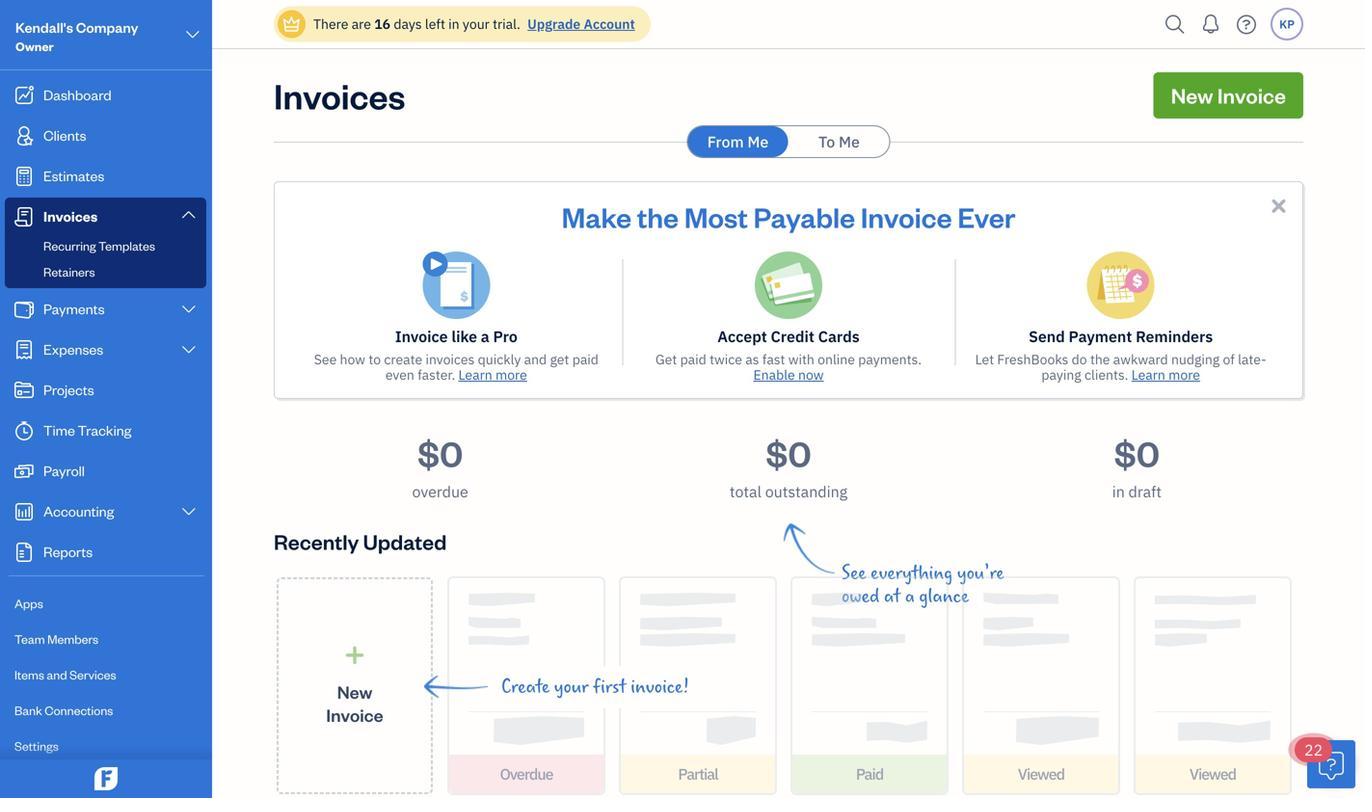 Task type: vqa. For each thing, say whether or not it's contained in the screenshot.
the '$0 total outstanding'
yes



Task type: locate. For each thing, give the bounding box(es) containing it.
estimates link
[[5, 157, 206, 196]]

1 horizontal spatial invoices
[[274, 72, 405, 118]]

projects link
[[5, 371, 206, 410]]

there are 16 days left in your trial. upgrade account
[[313, 15, 635, 33]]

0 horizontal spatial more
[[495, 366, 527, 384]]

your left trial.
[[463, 15, 490, 33]]

updated
[[363, 528, 447, 555]]

now
[[798, 366, 824, 384]]

send payment reminders image
[[1087, 252, 1155, 319]]

new down search image
[[1171, 81, 1213, 109]]

2 horizontal spatial paid
[[856, 764, 883, 784]]

0 horizontal spatial $0
[[417, 430, 463, 476]]

invoice down go to help image
[[1217, 81, 1286, 109]]

$0 down faster.
[[417, 430, 463, 476]]

overdue
[[412, 482, 468, 502], [500, 764, 553, 784]]

$0 inside $0 total outstanding
[[766, 430, 811, 476]]

0 vertical spatial new invoice link
[[1154, 72, 1303, 119]]

1 horizontal spatial a
[[905, 586, 915, 607]]

2 $0 from the left
[[766, 430, 811, 476]]

create
[[384, 350, 422, 368]]

1 horizontal spatial paid
[[680, 350, 706, 368]]

1 learn from the left
[[458, 366, 492, 384]]

22 button
[[1295, 737, 1355, 789]]

chevron large down image right company
[[184, 23, 201, 46]]

chevron large down image inside expenses link
[[180, 342, 198, 358]]

with
[[788, 350, 814, 368]]

in right the left
[[448, 15, 459, 33]]

and inside main element
[[47, 667, 67, 683]]

invoices down there
[[274, 72, 405, 118]]

me
[[747, 132, 769, 152], [839, 132, 860, 152]]

upgrade account link
[[524, 15, 635, 33]]

project image
[[13, 381, 36, 400]]

0 horizontal spatial paid
[[572, 350, 599, 368]]

paid inside accept credit cards get paid twice as fast with online payments. enable now
[[680, 350, 706, 368]]

invoice down plus icon
[[326, 703, 383, 726]]

freshbooks
[[997, 350, 1069, 368]]

the left most on the top right of page
[[637, 199, 679, 235]]

total
[[730, 482, 762, 502]]

16
[[374, 15, 390, 33]]

a left pro
[[481, 326, 489, 347]]

2 learn from the left
[[1132, 366, 1165, 384]]

1 vertical spatial new invoice link
[[277, 577, 433, 794]]

0 vertical spatial a
[[481, 326, 489, 347]]

me inside to me link
[[839, 132, 860, 152]]

payable
[[754, 199, 855, 235]]

report image
[[13, 543, 36, 562]]

1 horizontal spatial in
[[1112, 482, 1125, 502]]

0 vertical spatial see
[[314, 350, 337, 368]]

invoice like a pro image
[[423, 252, 490, 319]]

new down plus icon
[[337, 680, 372, 703]]

paid
[[572, 350, 599, 368], [680, 350, 706, 368], [856, 764, 883, 784]]

1 vertical spatial and
[[47, 667, 67, 683]]

make
[[562, 199, 632, 235]]

2 more from the left
[[1169, 366, 1200, 384]]

overdue up the updated at the bottom left
[[412, 482, 468, 502]]

0 horizontal spatial learn
[[458, 366, 492, 384]]

paying
[[1041, 366, 1081, 384]]

1 horizontal spatial learn more
[[1132, 366, 1200, 384]]

to me
[[818, 132, 860, 152]]

and right items
[[47, 667, 67, 683]]

new invoice link
[[1154, 72, 1303, 119], [277, 577, 433, 794]]

$0 for $0 in draft
[[1114, 430, 1160, 476]]

notifications image
[[1195, 5, 1226, 43]]

recurring
[[43, 238, 96, 254]]

freshbooks image
[[91, 767, 121, 791]]

2 horizontal spatial $0
[[1114, 430, 1160, 476]]

0 vertical spatial new
[[1171, 81, 1213, 109]]

see
[[314, 350, 337, 368], [842, 563, 866, 584]]

see left how
[[314, 350, 337, 368]]

3 $0 from the left
[[1114, 430, 1160, 476]]

1 horizontal spatial me
[[839, 132, 860, 152]]

0 horizontal spatial new invoice
[[326, 680, 383, 726]]

1 vertical spatial see
[[842, 563, 866, 584]]

learn more down reminders
[[1132, 366, 1200, 384]]

chevron large down image
[[184, 23, 201, 46], [180, 207, 198, 222], [180, 302, 198, 317], [180, 342, 198, 358], [180, 504, 198, 520]]

0 vertical spatial your
[[463, 15, 490, 33]]

expenses link
[[5, 331, 206, 369]]

1 vertical spatial in
[[1112, 482, 1125, 502]]

1 horizontal spatial more
[[1169, 366, 1200, 384]]

the right 'do'
[[1090, 350, 1110, 368]]

1 me from the left
[[747, 132, 769, 152]]

learn right faster.
[[458, 366, 492, 384]]

retainers link
[[9, 260, 202, 283]]

0 horizontal spatial new
[[337, 680, 372, 703]]

me for from me
[[747, 132, 769, 152]]

1 horizontal spatial new invoice link
[[1154, 72, 1303, 119]]

1 vertical spatial the
[[1090, 350, 1110, 368]]

0 horizontal spatial a
[[481, 326, 489, 347]]

trial.
[[493, 15, 520, 33]]

bank
[[14, 702, 42, 718]]

a inside see everything you're owed at a glance
[[905, 586, 915, 607]]

client image
[[13, 126, 36, 146]]

me right from
[[747, 132, 769, 152]]

0 horizontal spatial see
[[314, 350, 337, 368]]

and
[[524, 350, 547, 368], [47, 667, 67, 683]]

draft
[[1128, 482, 1162, 502]]

2 learn more from the left
[[1132, 366, 1200, 384]]

paid inside 'see how to create invoices quickly and get paid even faster.'
[[572, 350, 599, 368]]

1 horizontal spatial $0
[[766, 430, 811, 476]]

0 vertical spatial and
[[524, 350, 547, 368]]

expense image
[[13, 340, 36, 360]]

chevron large down image for invoices
[[180, 207, 198, 222]]

reports link
[[5, 533, 206, 572]]

0 horizontal spatial and
[[47, 667, 67, 683]]

invoice like a pro
[[395, 326, 518, 347]]

1 horizontal spatial the
[[1090, 350, 1110, 368]]

1 more from the left
[[495, 366, 527, 384]]

dashboard image
[[13, 86, 36, 105]]

resource center badge image
[[1307, 740, 1355, 789]]

team members link
[[5, 623, 206, 657]]

1 $0 from the left
[[417, 430, 463, 476]]

and left get at the left of page
[[524, 350, 547, 368]]

chevron large down image up recurring templates link at the left
[[180, 207, 198, 222]]

payment image
[[13, 300, 36, 319]]

see everything you're owed at a glance
[[842, 563, 1004, 607]]

payments
[[43, 299, 105, 318]]

2 me from the left
[[839, 132, 860, 152]]

credit
[[771, 326, 815, 347]]

accounting link
[[5, 493, 206, 531]]

new
[[1171, 81, 1213, 109], [337, 680, 372, 703]]

of
[[1223, 350, 1235, 368]]

1 horizontal spatial see
[[842, 563, 866, 584]]

see up owed
[[842, 563, 866, 584]]

0 horizontal spatial me
[[747, 132, 769, 152]]

online
[[818, 350, 855, 368]]

new invoice down plus icon
[[326, 680, 383, 726]]

upgrade
[[527, 15, 581, 33]]

crown image
[[281, 14, 302, 34]]

retainers
[[43, 264, 95, 280]]

see inside see everything you're owed at a glance
[[842, 563, 866, 584]]

$0 up draft
[[1114, 430, 1160, 476]]

1 vertical spatial new
[[337, 680, 372, 703]]

close image
[[1268, 195, 1290, 217]]

me inside the from me link
[[747, 132, 769, 152]]

0 horizontal spatial invoices
[[43, 207, 98, 225]]

chevron large down image inside payments link
[[180, 302, 198, 317]]

1 vertical spatial invoices
[[43, 207, 98, 225]]

more down reminders
[[1169, 366, 1200, 384]]

from
[[707, 132, 744, 152]]

timer image
[[13, 421, 36, 441]]

invoice
[[1217, 81, 1286, 109], [861, 199, 952, 235], [395, 326, 448, 347], [326, 703, 383, 726]]

learn right the clients.
[[1132, 366, 1165, 384]]

a right at
[[905, 586, 915, 607]]

new invoice down go to help image
[[1171, 81, 1286, 109]]

invoices
[[426, 350, 475, 368]]

invoice left ever
[[861, 199, 952, 235]]

learn more
[[458, 366, 527, 384], [1132, 366, 1200, 384]]

more
[[495, 366, 527, 384], [1169, 366, 1200, 384]]

accept credit cards get paid twice as fast with online payments. enable now
[[655, 326, 922, 384]]

invoices up recurring
[[43, 207, 98, 225]]

2 viewed from the left
[[1190, 764, 1236, 784]]

to
[[818, 132, 835, 152]]

payments.
[[858, 350, 922, 368]]

let
[[975, 350, 994, 368]]

apps link
[[5, 587, 206, 621]]

chevron large down image down payroll link
[[180, 504, 198, 520]]

clients link
[[5, 117, 206, 155]]

$0 inside '$0 overdue'
[[417, 430, 463, 476]]

projects
[[43, 380, 94, 399]]

reports
[[43, 542, 93, 561]]

chevron large down image inside invoices link
[[180, 207, 198, 222]]

there
[[313, 15, 348, 33]]

quickly
[[478, 350, 521, 368]]

company
[[76, 18, 138, 36]]

0 horizontal spatial overdue
[[412, 482, 468, 502]]

your left first
[[554, 677, 589, 698]]

chevron large down image down payments link
[[180, 342, 198, 358]]

in left draft
[[1112, 482, 1125, 502]]

send payment reminders
[[1029, 326, 1213, 347]]

viewed
[[1018, 764, 1064, 784], [1190, 764, 1236, 784]]

chevron large down image down retainers link
[[180, 302, 198, 317]]

0 vertical spatial new invoice
[[1171, 81, 1286, 109]]

more down pro
[[495, 366, 527, 384]]

see inside 'see how to create invoices quickly and get paid even faster.'
[[314, 350, 337, 368]]

plus image
[[344, 645, 366, 665]]

1 learn more from the left
[[458, 366, 527, 384]]

1 vertical spatial a
[[905, 586, 915, 607]]

even
[[385, 366, 414, 384]]

overdue down create
[[500, 764, 553, 784]]

in
[[448, 15, 459, 33], [1112, 482, 1125, 502]]

me right to at the top
[[839, 132, 860, 152]]

$0 up outstanding
[[766, 430, 811, 476]]

0 horizontal spatial new invoice link
[[277, 577, 433, 794]]

0 vertical spatial in
[[448, 15, 459, 33]]

settings
[[14, 738, 59, 754]]

learn more down pro
[[458, 366, 527, 384]]

0 horizontal spatial viewed
[[1018, 764, 1064, 784]]

1 vertical spatial overdue
[[500, 764, 553, 784]]

1 horizontal spatial viewed
[[1190, 764, 1236, 784]]

see how to create invoices quickly and get paid even faster.
[[314, 350, 599, 384]]

1 horizontal spatial learn
[[1132, 366, 1165, 384]]

1 horizontal spatial and
[[524, 350, 547, 368]]

0 horizontal spatial the
[[637, 199, 679, 235]]

0 horizontal spatial learn more
[[458, 366, 527, 384]]

1 horizontal spatial your
[[554, 677, 589, 698]]

$0 inside "$0 in draft"
[[1114, 430, 1160, 476]]

apps
[[14, 595, 43, 611]]



Task type: describe. For each thing, give the bounding box(es) containing it.
estimate image
[[13, 167, 36, 186]]

how
[[340, 350, 365, 368]]

accept credit cards image
[[755, 252, 822, 319]]

in inside "$0 in draft"
[[1112, 482, 1125, 502]]

22
[[1304, 740, 1323, 760]]

chart image
[[13, 502, 36, 522]]

$0 for $0 total outstanding
[[766, 430, 811, 476]]

go to help image
[[1231, 10, 1262, 39]]

enable
[[753, 366, 795, 384]]

let freshbooks do the awkward nudging of late- paying clients.
[[975, 350, 1266, 384]]

left
[[425, 15, 445, 33]]

dashboard
[[43, 85, 112, 104]]

items and services link
[[5, 658, 206, 692]]

first
[[593, 677, 626, 698]]

kendall's
[[15, 18, 73, 36]]

items
[[14, 667, 44, 683]]

new invoice link for invoices
[[1154, 72, 1303, 119]]

recurring templates
[[43, 238, 155, 254]]

dashboard link
[[5, 76, 206, 115]]

chevron large down image for accounting
[[180, 504, 198, 520]]

create
[[501, 677, 550, 698]]

0 horizontal spatial your
[[463, 15, 490, 33]]

tracking
[[78, 421, 131, 439]]

recurring templates link
[[9, 234, 202, 257]]

twice
[[710, 350, 742, 368]]

payments link
[[5, 290, 206, 329]]

1 vertical spatial new invoice
[[326, 680, 383, 726]]

0 vertical spatial overdue
[[412, 482, 468, 502]]

estimates
[[43, 166, 104, 185]]

see for see everything you're owed at a glance
[[842, 563, 866, 584]]

chevron large down image for expenses
[[180, 342, 198, 358]]

payroll
[[43, 461, 85, 480]]

the inside let freshbooks do the awkward nudging of late- paying clients.
[[1090, 350, 1110, 368]]

from me link
[[688, 126, 788, 157]]

accept
[[718, 326, 767, 347]]

invoices inside main element
[[43, 207, 98, 225]]

invoice image
[[13, 207, 36, 227]]

account
[[584, 15, 635, 33]]

are
[[352, 15, 371, 33]]

time
[[43, 421, 75, 439]]

as
[[745, 350, 759, 368]]

pro
[[493, 326, 518, 347]]

days
[[394, 15, 422, 33]]

glance
[[919, 586, 969, 607]]

1 vertical spatial your
[[554, 677, 589, 698]]

you're
[[957, 563, 1004, 584]]

clients
[[43, 126, 86, 144]]

send
[[1029, 326, 1065, 347]]

1 viewed from the left
[[1018, 764, 1064, 784]]

learn more for a
[[458, 366, 527, 384]]

faster.
[[418, 366, 455, 384]]

like
[[452, 326, 477, 347]]

0 vertical spatial invoices
[[274, 72, 405, 118]]

do
[[1072, 350, 1087, 368]]

money image
[[13, 462, 36, 481]]

more for send payment reminders
[[1169, 366, 1200, 384]]

recently
[[274, 528, 359, 555]]

owner
[[15, 38, 54, 54]]

invoice up create
[[395, 326, 448, 347]]

partial
[[678, 764, 718, 784]]

create your first invoice!
[[501, 677, 689, 698]]

learn more for reminders
[[1132, 366, 1200, 384]]

recently updated
[[274, 528, 447, 555]]

fast
[[762, 350, 785, 368]]

everything
[[871, 563, 953, 584]]

from me
[[707, 132, 769, 152]]

main element
[[0, 0, 260, 798]]

$0 overdue
[[412, 430, 468, 502]]

0 horizontal spatial in
[[448, 15, 459, 33]]

$0 in draft
[[1112, 430, 1162, 502]]

ever
[[958, 199, 1016, 235]]

to me link
[[789, 126, 889, 157]]

kp button
[[1271, 8, 1303, 40]]

outstanding
[[765, 482, 847, 502]]

new invoice link for create your first invoice!
[[277, 577, 433, 794]]

nudging
[[1171, 350, 1220, 368]]

1 horizontal spatial new invoice
[[1171, 81, 1286, 109]]

learn for reminders
[[1132, 366, 1165, 384]]

get
[[655, 350, 677, 368]]

and inside 'see how to create invoices quickly and get paid even faster.'
[[524, 350, 547, 368]]

accounting
[[43, 502, 114, 520]]

search image
[[1160, 10, 1191, 39]]

chevron large down image for payments
[[180, 302, 198, 317]]

owed
[[842, 586, 879, 607]]

members
[[47, 631, 98, 647]]

payroll link
[[5, 452, 206, 491]]

bank connections link
[[5, 694, 206, 728]]

0 vertical spatial the
[[637, 199, 679, 235]]

see for see how to create invoices quickly and get paid even faster.
[[314, 350, 337, 368]]

kp
[[1279, 16, 1295, 32]]

1 horizontal spatial new
[[1171, 81, 1213, 109]]

payment
[[1069, 326, 1132, 347]]

settings link
[[5, 730, 206, 764]]

1 horizontal spatial overdue
[[500, 764, 553, 784]]

awkward
[[1113, 350, 1168, 368]]

more for invoice like a pro
[[495, 366, 527, 384]]

templates
[[98, 238, 155, 254]]

most
[[684, 199, 748, 235]]

services
[[69, 667, 116, 683]]

time tracking
[[43, 421, 131, 439]]

late-
[[1238, 350, 1266, 368]]

$0 for $0 overdue
[[417, 430, 463, 476]]

me for to me
[[839, 132, 860, 152]]

expenses
[[43, 340, 103, 358]]

connections
[[45, 702, 113, 718]]

learn for a
[[458, 366, 492, 384]]

time tracking link
[[5, 412, 206, 450]]

clients.
[[1085, 366, 1128, 384]]

to
[[369, 350, 381, 368]]

$0 total outstanding
[[730, 430, 847, 502]]

get
[[550, 350, 569, 368]]

reminders
[[1136, 326, 1213, 347]]



